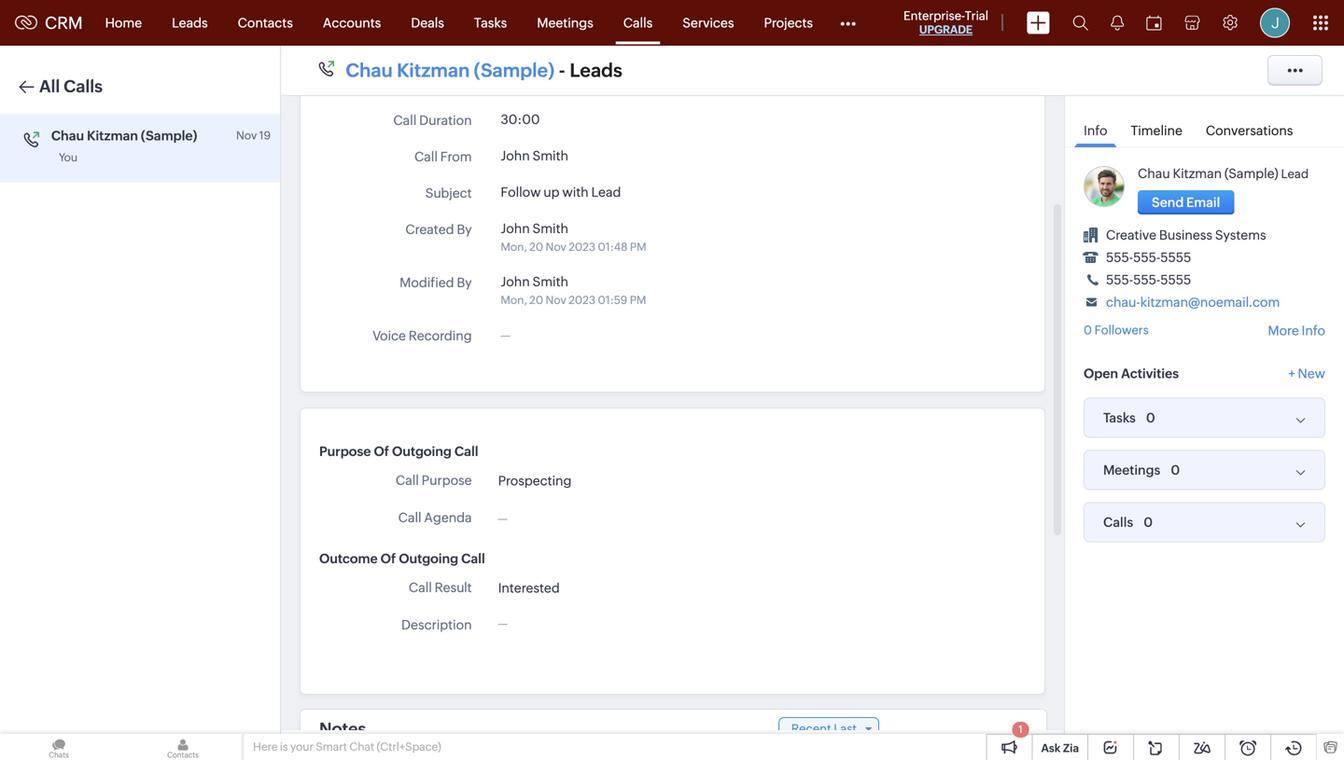 Task type: vqa. For each thing, say whether or not it's contained in the screenshot.


Task type: locate. For each thing, give the bounding box(es) containing it.
lead down conversations
[[1281, 167, 1309, 181]]

(sample) for chau kitzman (sample)
[[141, 128, 197, 143]]

pm inside john smith mon, 20 nov 2023 01:59 pm
[[630, 294, 646, 307]]

1 vertical spatial meetings
[[1103, 463, 1161, 478]]

1 vertical spatial purpose
[[422, 473, 472, 488]]

outgoing
[[392, 444, 452, 459], [399, 552, 458, 567]]

by
[[457, 222, 472, 237], [457, 275, 472, 290]]

john down 30:00
[[501, 148, 530, 163]]

chau up you
[[51, 128, 84, 143]]

john smith
[[501, 148, 568, 163]]

tasks
[[474, 15, 507, 30], [1103, 411, 1136, 426]]

calls inside calls link
[[623, 15, 653, 30]]

0 vertical spatial (sample)
[[474, 60, 555, 81]]

timeline link
[[1122, 110, 1192, 147]]

(sample) left -
[[474, 60, 555, 81]]

crm
[[45, 13, 83, 32]]

call for call from
[[414, 149, 438, 164]]

1 horizontal spatial kitzman
[[397, 60, 470, 81]]

mon, inside john smith mon, 20 nov 2023 01:59 pm
[[501, 294, 527, 307]]

chau for chau kitzman (sample) - leads
[[346, 60, 393, 81]]

0 horizontal spatial chau kitzman (sample) link
[[346, 58, 555, 83]]

0 horizontal spatial chau
[[51, 128, 84, 143]]

from
[[440, 149, 472, 164]]

nov up john smith mon, 20 nov 2023 01:59 pm
[[546, 241, 566, 253]]

mon, down follow
[[501, 241, 527, 253]]

1 vertical spatial leads
[[570, 60, 623, 81]]

tasks link
[[459, 0, 522, 45]]

20 inside john smith mon, 20 nov 2023 01:59 pm
[[529, 294, 543, 307]]

nov left 01:59
[[546, 294, 566, 307]]

1 vertical spatial chau kitzman (sample) link
[[1138, 166, 1279, 181]]

1 vertical spatial kitzman
[[87, 128, 138, 143]]

1 vertical spatial outgoing
[[399, 552, 458, 567]]

2 horizontal spatial chau
[[1138, 166, 1170, 181]]

kitzman down timeline at the right top of page
[[1173, 166, 1222, 181]]

subject
[[425, 186, 472, 201]]

1 horizontal spatial chau
[[346, 60, 393, 81]]

2 horizontal spatial kitzman
[[1173, 166, 1222, 181]]

enterprise-trial upgrade
[[904, 9, 989, 36]]

(sample) for chau kitzman (sample) lead
[[1225, 166, 1279, 181]]

last
[[834, 723, 857, 737]]

john smith mon, 20 nov 2023 01:48 pm
[[501, 221, 647, 253]]

pm for modified by
[[630, 294, 646, 307]]

mon, down john smith mon, 20 nov 2023 01:48 pm
[[501, 294, 527, 307]]

call for call agenda
[[398, 511, 422, 526]]

5555 up chau-kitzman@noemail.com
[[1161, 273, 1191, 288]]

modified
[[400, 275, 454, 290]]

leads right -
[[570, 60, 623, 81]]

2023 for modified by
[[569, 294, 596, 307]]

555-555-5555 down creative
[[1106, 250, 1191, 265]]

mon, inside john smith mon, 20 nov 2023 01:48 pm
[[501, 241, 527, 253]]

1 vertical spatial calls
[[64, 77, 103, 96]]

2023 inside john smith mon, 20 nov 2023 01:59 pm
[[569, 294, 596, 307]]

chau kitzman (sample) link for chau kitzman (sample) lead
[[1138, 166, 1279, 181]]

2 horizontal spatial calls
[[1103, 515, 1134, 530]]

ask zia
[[1041, 743, 1079, 755]]

of for outcome
[[381, 552, 396, 567]]

john inside john smith mon, 20 nov 2023 01:48 pm
[[501, 221, 530, 236]]

nov for created by
[[546, 241, 566, 253]]

kitzman
[[397, 60, 470, 81], [87, 128, 138, 143], [1173, 166, 1222, 181]]

2 vertical spatial calls
[[1103, 515, 1134, 530]]

2 vertical spatial nov
[[546, 294, 566, 307]]

call left from
[[414, 149, 438, 164]]

2 by from the top
[[457, 275, 472, 290]]

0 vertical spatial calls
[[623, 15, 653, 30]]

1 555-555-5555 from the top
[[1106, 250, 1191, 265]]

0 vertical spatial smith
[[533, 148, 568, 163]]

1 vertical spatial 2023
[[569, 294, 596, 307]]

1 vertical spatial of
[[381, 552, 396, 567]]

1 horizontal spatial info
[[1302, 323, 1326, 338]]

0 horizontal spatial kitzman
[[87, 128, 138, 143]]

voice recording
[[373, 329, 472, 344]]

chau for chau kitzman (sample) lead
[[1138, 166, 1170, 181]]

1 vertical spatial pm
[[630, 294, 646, 307]]

1 20 from the top
[[529, 241, 543, 253]]

smith down john smith mon, 20 nov 2023 01:48 pm
[[533, 274, 568, 289]]

outgoing up call purpose
[[392, 444, 452, 459]]

interested
[[498, 581, 560, 596]]

555-555-5555 up chau-
[[1106, 273, 1191, 288]]

0 vertical spatial meetings
[[537, 15, 593, 30]]

1 by from the top
[[457, 222, 472, 237]]

(sample) down conversations
[[1225, 166, 1279, 181]]

create menu image
[[1027, 12, 1050, 34]]

services link
[[668, 0, 749, 45]]

555-555-5555
[[1106, 250, 1191, 265], [1106, 273, 1191, 288]]

outgoing up the call result
[[399, 552, 458, 567]]

2 mon, from the top
[[501, 294, 527, 307]]

2 smith from the top
[[533, 221, 568, 236]]

call up call purpose
[[455, 444, 478, 459]]

0 for calls
[[1144, 515, 1153, 530]]

0 vertical spatial nov
[[236, 129, 257, 142]]

20 down john smith mon, 20 nov 2023 01:48 pm
[[529, 294, 543, 307]]

of
[[374, 444, 389, 459], [381, 552, 396, 567]]

2 vertical spatial chau
[[1138, 166, 1170, 181]]

20 inside john smith mon, 20 nov 2023 01:48 pm
[[529, 241, 543, 253]]

mon, for created by
[[501, 241, 527, 253]]

2023 left 01:59
[[569, 294, 596, 307]]

0 vertical spatial tasks
[[474, 15, 507, 30]]

0 horizontal spatial (sample)
[[141, 128, 197, 143]]

1 vertical spatial chau
[[51, 128, 84, 143]]

activities
[[1121, 366, 1179, 381]]

conversations
[[1206, 123, 1293, 138]]

0 vertical spatial outgoing
[[392, 444, 452, 459]]

meetings inside "link"
[[537, 15, 593, 30]]

1 vertical spatial by
[[457, 275, 472, 290]]

chau
[[346, 60, 393, 81], [51, 128, 84, 143], [1138, 166, 1170, 181]]

0 vertical spatial mon,
[[501, 241, 527, 253]]

(sample)
[[474, 60, 555, 81], [141, 128, 197, 143], [1225, 166, 1279, 181]]

2 vertical spatial smith
[[533, 274, 568, 289]]

1 horizontal spatial chau kitzman (sample) link
[[1138, 166, 1279, 181]]

deals link
[[396, 0, 459, 45]]

john for john smith
[[501, 148, 530, 163]]

profile image
[[1260, 8, 1290, 38]]

call purpose
[[396, 473, 472, 488]]

19
[[259, 129, 271, 142]]

2023
[[569, 241, 596, 253], [569, 294, 596, 307]]

create menu element
[[1016, 0, 1061, 45]]

0 vertical spatial john
[[501, 148, 530, 163]]

chau down timeline at the right top of page
[[1138, 166, 1170, 181]]

0 vertical spatial by
[[457, 222, 472, 237]]

smith for john smith mon, 20 nov 2023 01:48 pm
[[533, 221, 568, 236]]

start
[[410, 77, 439, 91]]

john down follow
[[501, 221, 530, 236]]

by right created
[[457, 222, 472, 237]]

call left start
[[384, 77, 408, 91]]

0 vertical spatial lead
[[1281, 167, 1309, 181]]

0 vertical spatial pm
[[630, 241, 647, 253]]

1 vertical spatial (sample)
[[141, 128, 197, 143]]

1 mon, from the top
[[501, 241, 527, 253]]

3 smith from the top
[[533, 274, 568, 289]]

1 horizontal spatial leads
[[570, 60, 623, 81]]

1 vertical spatial 20
[[529, 294, 543, 307]]

home link
[[90, 0, 157, 45]]

1 vertical spatial 555-555-5555
[[1106, 273, 1191, 288]]

1 horizontal spatial tasks
[[1103, 411, 1136, 426]]

2 pm from the top
[[630, 294, 646, 307]]

-
[[559, 60, 566, 81]]

calls
[[623, 15, 653, 30], [64, 77, 103, 96], [1103, 515, 1134, 530]]

mon,
[[501, 241, 527, 253], [501, 294, 527, 307]]

0 vertical spatial chau
[[346, 60, 393, 81]]

smith inside john smith mon, 20 nov 2023 01:48 pm
[[533, 221, 568, 236]]

info right the more
[[1302, 323, 1326, 338]]

1 vertical spatial john
[[501, 221, 530, 236]]

None button
[[1138, 190, 1234, 215]]

0 horizontal spatial meetings
[[537, 15, 593, 30]]

(sample) left the nov 19
[[141, 128, 197, 143]]

projects
[[764, 15, 813, 30]]

1 vertical spatial tasks
[[1103, 411, 1136, 426]]

1
[[1019, 724, 1023, 736]]

0 vertical spatial 2023
[[569, 241, 596, 253]]

lead right with
[[591, 185, 621, 200]]

info
[[1084, 123, 1108, 138], [1302, 323, 1326, 338]]

pm right '01:48'
[[630, 241, 647, 253]]

0 vertical spatial kitzman
[[397, 60, 470, 81]]

2 vertical spatial john
[[501, 274, 530, 289]]

more info link
[[1268, 323, 1326, 338]]

30:00
[[501, 112, 540, 127]]

by right modified
[[457, 275, 472, 290]]

2 john from the top
[[501, 221, 530, 236]]

call for call result
[[409, 581, 432, 596]]

0 vertical spatial of
[[374, 444, 389, 459]]

0 horizontal spatial tasks
[[474, 15, 507, 30]]

up
[[544, 185, 560, 200]]

1 2023 from the top
[[569, 241, 596, 253]]

ask
[[1041, 743, 1061, 755]]

lead inside chau kitzman (sample) lead
[[1281, 167, 1309, 181]]

open activities
[[1084, 366, 1179, 381]]

chau kitzman (sample) link down conversations
[[1138, 166, 1279, 181]]

john for john smith mon, 20 nov 2023 01:59 pm
[[501, 274, 530, 289]]

1 horizontal spatial purpose
[[422, 473, 472, 488]]

calendar image
[[1146, 15, 1162, 30]]

2023 inside john smith mon, 20 nov 2023 01:48 pm
[[569, 241, 596, 253]]

2 horizontal spatial (sample)
[[1225, 166, 1279, 181]]

call down purpose of outgoing call
[[396, 473, 419, 488]]

by for created by
[[457, 222, 472, 237]]

2023 left '01:48'
[[569, 241, 596, 253]]

1 vertical spatial smith
[[533, 221, 568, 236]]

1 john from the top
[[501, 148, 530, 163]]

call left duration
[[393, 113, 417, 128]]

is
[[280, 741, 288, 754]]

tasks up chau kitzman (sample) - leads
[[474, 15, 507, 30]]

0 vertical spatial chau kitzman (sample) link
[[346, 58, 555, 83]]

tasks down open activities in the right of the page
[[1103, 411, 1136, 426]]

kitzman down all calls
[[87, 128, 138, 143]]

call left agenda
[[398, 511, 422, 526]]

0 horizontal spatial lead
[[591, 185, 621, 200]]

john inside john smith mon, 20 nov 2023 01:59 pm
[[501, 274, 530, 289]]

smith down up
[[533, 221, 568, 236]]

5555 down business at the top of the page
[[1161, 250, 1191, 265]]

call left 'result'
[[409, 581, 432, 596]]

0 vertical spatial 555-555-5555
[[1106, 250, 1191, 265]]

chau kitzman (sample) link
[[346, 58, 555, 83], [1138, 166, 1279, 181]]

profile element
[[1249, 0, 1301, 45]]

1 horizontal spatial (sample)
[[474, 60, 555, 81]]

lead
[[1281, 167, 1309, 181], [591, 185, 621, 200]]

20 down follow
[[529, 241, 543, 253]]

modified by
[[400, 275, 472, 290]]

meetings link
[[522, 0, 608, 45]]

0 for meetings
[[1171, 463, 1180, 478]]

signals element
[[1100, 0, 1135, 46]]

kitzman down deals 'link'
[[397, 60, 470, 81]]

chau down accounts
[[346, 60, 393, 81]]

2 2023 from the top
[[569, 294, 596, 307]]

0 vertical spatial 5555
[[1161, 250, 1191, 265]]

leads right home link
[[172, 15, 208, 30]]

pm inside john smith mon, 20 nov 2023 01:48 pm
[[630, 241, 647, 253]]

call
[[384, 77, 408, 91], [393, 113, 417, 128], [414, 149, 438, 164], [455, 444, 478, 459], [396, 473, 419, 488], [398, 511, 422, 526], [461, 552, 485, 567], [409, 581, 432, 596]]

2 vertical spatial kitzman
[[1173, 166, 1222, 181]]

smith inside john smith mon, 20 nov 2023 01:59 pm
[[533, 274, 568, 289]]

5555
[[1161, 250, 1191, 265], [1161, 273, 1191, 288]]

1 horizontal spatial calls
[[623, 15, 653, 30]]

1 horizontal spatial lead
[[1281, 167, 1309, 181]]

0 vertical spatial 20
[[529, 241, 543, 253]]

john down john smith mon, 20 nov 2023 01:48 pm
[[501, 274, 530, 289]]

lead for follow up with lead
[[591, 185, 621, 200]]

nov inside john smith mon, 20 nov 2023 01:59 pm
[[546, 294, 566, 307]]

2 vertical spatial (sample)
[[1225, 166, 1279, 181]]

outcome of outgoing call
[[319, 552, 485, 567]]

555-
[[1106, 250, 1133, 265], [1133, 250, 1161, 265], [1106, 273, 1133, 288], [1133, 273, 1161, 288]]

20
[[529, 241, 543, 253], [529, 294, 543, 307]]

3 john from the top
[[501, 274, 530, 289]]

0 horizontal spatial leads
[[172, 15, 208, 30]]

lead for chau kitzman (sample) lead
[[1281, 167, 1309, 181]]

1 pm from the top
[[630, 241, 647, 253]]

duration
[[419, 113, 472, 128]]

2 20 from the top
[[529, 294, 543, 307]]

creative
[[1106, 228, 1157, 243]]

1 vertical spatial nov
[[546, 241, 566, 253]]

0 vertical spatial purpose
[[319, 444, 371, 459]]

0 horizontal spatial info
[[1084, 123, 1108, 138]]

chau kitzman (sample) link up duration
[[346, 58, 555, 83]]

1 vertical spatial lead
[[591, 185, 621, 200]]

smith up up
[[533, 148, 568, 163]]

trial
[[965, 9, 989, 23]]

0 vertical spatial info
[[1084, 123, 1108, 138]]

info left timeline at the right top of page
[[1084, 123, 1108, 138]]

leads
[[172, 15, 208, 30], [570, 60, 623, 81]]

nov inside john smith mon, 20 nov 2023 01:48 pm
[[546, 241, 566, 253]]

nov left 19
[[236, 129, 257, 142]]

1 smith from the top
[[533, 148, 568, 163]]

1 vertical spatial 5555
[[1161, 273, 1191, 288]]

pm right 01:59
[[630, 294, 646, 307]]

1 vertical spatial mon,
[[501, 294, 527, 307]]

business
[[1159, 228, 1213, 243]]

outgoing for result
[[399, 552, 458, 567]]



Task type: describe. For each thing, give the bounding box(es) containing it.
call for call start time
[[384, 77, 408, 91]]

search image
[[1073, 15, 1089, 31]]

chau kitzman (sample) lead
[[1138, 166, 1309, 181]]

call agenda
[[398, 511, 472, 526]]

enterprise-
[[904, 9, 965, 23]]

kitzman for chau kitzman (sample) lead
[[1173, 166, 1222, 181]]

conversations link
[[1197, 110, 1303, 147]]

20 for created by
[[529, 241, 543, 253]]

call up 'result'
[[461, 552, 485, 567]]

01:59
[[598, 294, 628, 307]]

chau kitzman (sample) - leads
[[346, 60, 623, 81]]

Other Modules field
[[828, 8, 868, 38]]

accounts link
[[308, 0, 396, 45]]

chau-kitzman@noemail.com
[[1106, 295, 1280, 310]]

20 for modified by
[[529, 294, 543, 307]]

pm for created by
[[630, 241, 647, 253]]

nov for modified by
[[546, 294, 566, 307]]

kitzman for chau kitzman (sample)
[[87, 128, 138, 143]]

outcome
[[319, 552, 378, 567]]

chau kitzman (sample)
[[51, 128, 197, 143]]

crm link
[[15, 13, 83, 32]]

+
[[1289, 366, 1296, 381]]

here
[[253, 741, 278, 754]]

contacts
[[238, 15, 293, 30]]

outgoing for purpose
[[392, 444, 452, 459]]

chat
[[350, 741, 374, 754]]

purpose of outgoing call
[[319, 444, 478, 459]]

contacts image
[[124, 735, 242, 761]]

2023 for created by
[[569, 241, 596, 253]]

of for purpose
[[374, 444, 389, 459]]

john for john smith mon, 20 nov 2023 01:48 pm
[[501, 221, 530, 236]]

open
[[1084, 366, 1118, 381]]

follow
[[501, 185, 541, 200]]

upgrade
[[919, 23, 973, 36]]

description
[[401, 618, 472, 633]]

0 for tasks
[[1146, 411, 1155, 426]]

home
[[105, 15, 142, 30]]

follow up with lead
[[501, 185, 621, 200]]

created by
[[405, 222, 472, 237]]

0 horizontal spatial calls
[[64, 77, 103, 96]]

recent
[[791, 723, 831, 737]]

time
[[442, 77, 472, 91]]

chau-kitzman@noemail.com link
[[1106, 295, 1280, 310]]

chau for chau kitzman (sample)
[[51, 128, 84, 143]]

created
[[405, 222, 454, 237]]

voice
[[373, 329, 406, 344]]

call for call duration
[[393, 113, 417, 128]]

1 5555 from the top
[[1161, 250, 1191, 265]]

prospecting
[[498, 474, 572, 489]]

agenda
[[424, 511, 472, 526]]

notes
[[319, 720, 366, 739]]

chau kitzman (sample) link for leads
[[346, 58, 555, 83]]

new
[[1298, 366, 1326, 381]]

kitzman for chau kitzman (sample) - leads
[[397, 60, 470, 81]]

timeline
[[1131, 123, 1183, 138]]

result
[[435, 581, 472, 596]]

search element
[[1061, 0, 1100, 46]]

(sample) for chau kitzman (sample) - leads
[[474, 60, 555, 81]]

mon, for modified by
[[501, 294, 527, 307]]

recording
[[409, 329, 472, 344]]

call result
[[409, 581, 472, 596]]

1 vertical spatial info
[[1302, 323, 1326, 338]]

nov 19
[[236, 129, 271, 142]]

01:48
[[598, 241, 628, 253]]

leads link
[[157, 0, 223, 45]]

call from
[[414, 149, 472, 164]]

chau-
[[1106, 295, 1141, 310]]

projects link
[[749, 0, 828, 45]]

smart
[[316, 741, 347, 754]]

all
[[39, 77, 60, 96]]

2 5555 from the top
[[1161, 273, 1191, 288]]

deals
[[411, 15, 444, 30]]

followers
[[1095, 323, 1149, 337]]

signals image
[[1111, 15, 1124, 31]]

systems
[[1215, 228, 1267, 243]]

0 followers
[[1084, 323, 1149, 337]]

john smith mon, 20 nov 2023 01:59 pm
[[501, 274, 646, 307]]

all calls
[[39, 77, 103, 96]]

call duration
[[393, 113, 472, 128]]

creative business systems
[[1106, 228, 1267, 243]]

accounts
[[323, 15, 381, 30]]

with
[[562, 185, 589, 200]]

(ctrl+space)
[[377, 741, 441, 754]]

here is your smart chat (ctrl+space)
[[253, 741, 441, 754]]

more
[[1268, 323, 1299, 338]]

zia
[[1063, 743, 1079, 755]]

your
[[290, 741, 314, 754]]

smith for john smith mon, 20 nov 2023 01:59 pm
[[533, 274, 568, 289]]

smith for john smith
[[533, 148, 568, 163]]

0 horizontal spatial purpose
[[319, 444, 371, 459]]

info inside "link"
[[1084, 123, 1108, 138]]

kitzman@noemail.com
[[1141, 295, 1280, 310]]

contacts link
[[223, 0, 308, 45]]

calls link
[[608, 0, 668, 45]]

0 vertical spatial leads
[[172, 15, 208, 30]]

more info
[[1268, 323, 1326, 338]]

info link
[[1075, 110, 1117, 148]]

by for modified by
[[457, 275, 472, 290]]

call for call purpose
[[396, 473, 419, 488]]

you
[[59, 151, 78, 164]]

recent last
[[791, 723, 857, 737]]

call start time
[[384, 77, 472, 91]]

2 555-555-5555 from the top
[[1106, 273, 1191, 288]]

1 horizontal spatial meetings
[[1103, 463, 1161, 478]]

services
[[683, 15, 734, 30]]

chats image
[[0, 735, 118, 761]]



